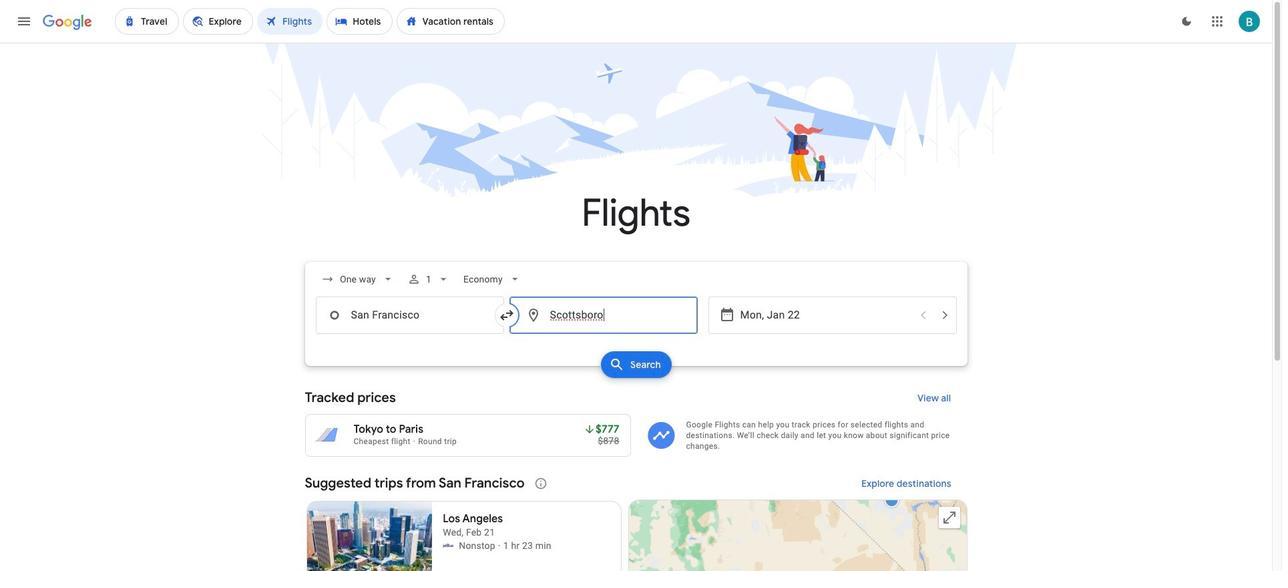 Task type: vqa. For each thing, say whether or not it's contained in the screenshot.
'text field'
yes



Task type: describe. For each thing, give the bounding box(es) containing it.
 image inside "tracked prices" region
[[413, 437, 416, 446]]

Flight search field
[[294, 262, 978, 382]]

Departure text field
[[741, 297, 912, 333]]

777 US dollars text field
[[596, 423, 620, 436]]

swap origin and destination. image
[[499, 307, 515, 323]]

jetblue image
[[443, 541, 454, 551]]

tracked prices region
[[305, 382, 968, 457]]

suggested trips from san francisco region
[[305, 468, 968, 571]]

change appearance image
[[1171, 5, 1203, 37]]



Task type: locate. For each thing, give the bounding box(es) containing it.
none text field inside flight search field
[[509, 297, 698, 334]]

None text field
[[509, 297, 698, 334]]

main menu image
[[16, 13, 32, 29]]

None field
[[316, 267, 400, 291], [459, 267, 527, 291], [316, 267, 400, 291], [459, 267, 527, 291]]

 image
[[498, 539, 501, 553]]

 image
[[413, 437, 416, 446]]

none text field inside flight search field
[[316, 297, 504, 334]]

878 US dollars text field
[[598, 436, 620, 446]]

None text field
[[316, 297, 504, 334]]



